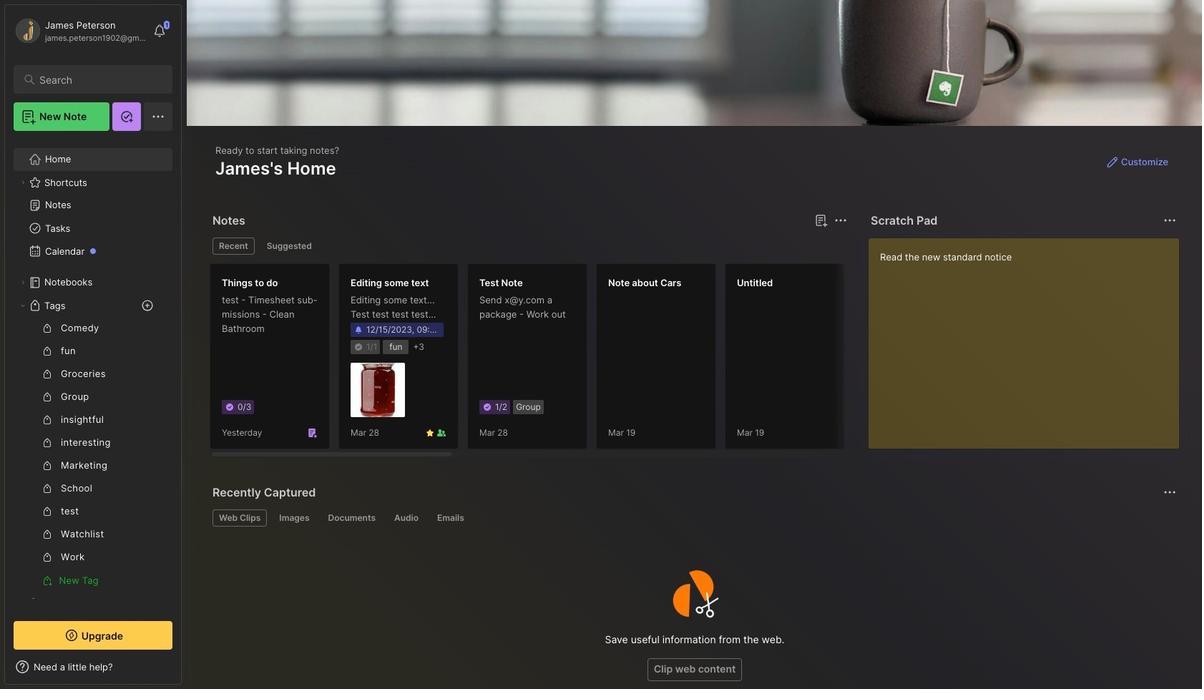 Task type: vqa. For each thing, say whether or not it's contained in the screenshot.
Add a reminder 'icon'
no



Task type: locate. For each thing, give the bounding box(es) containing it.
1 tab list from the top
[[213, 238, 846, 255]]

More actions field
[[1161, 210, 1181, 231], [1161, 483, 1181, 503]]

group
[[14, 317, 164, 592]]

thumbnail image
[[351, 363, 405, 418]]

0 vertical spatial tab list
[[213, 238, 846, 255]]

none search field inside main element
[[39, 71, 160, 88]]

tree
[[5, 140, 181, 646]]

1 vertical spatial more actions field
[[1161, 483, 1181, 503]]

more actions image
[[1162, 484, 1179, 501]]

2 more actions field from the top
[[1161, 483, 1181, 503]]

None search field
[[39, 71, 160, 88]]

tab
[[213, 238, 255, 255], [260, 238, 318, 255], [213, 510, 267, 527], [273, 510, 316, 527], [322, 510, 382, 527], [388, 510, 425, 527], [431, 510, 471, 527]]

Search text field
[[39, 73, 160, 87]]

expand tags image
[[19, 301, 27, 310]]

0 vertical spatial more actions field
[[1161, 210, 1181, 231]]

tab list
[[213, 238, 846, 255], [213, 510, 1175, 527]]

1 vertical spatial tab list
[[213, 510, 1175, 527]]

main element
[[0, 0, 186, 689]]

expand notebooks image
[[19, 278, 27, 287]]

row group
[[210, 263, 1203, 458]]



Task type: describe. For each thing, give the bounding box(es) containing it.
Start writing… text field
[[881, 238, 1179, 437]]

WHAT'S NEW field
[[5, 656, 181, 679]]

click to collapse image
[[181, 663, 192, 680]]

1 more actions field from the top
[[1161, 210, 1181, 231]]

Account field
[[14, 16, 146, 45]]

2 tab list from the top
[[213, 510, 1175, 527]]

more actions image
[[1162, 212, 1179, 229]]

group inside main element
[[14, 317, 164, 592]]

tree inside main element
[[5, 140, 181, 646]]



